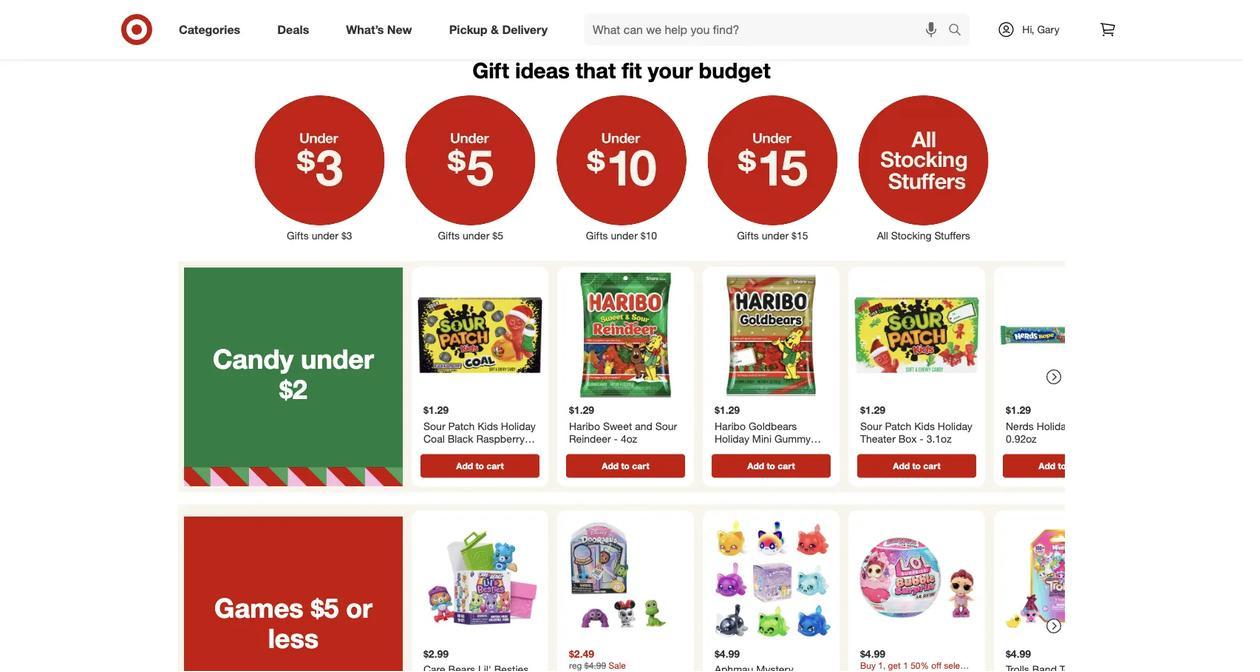 Task type: vqa. For each thing, say whether or not it's contained in the screenshot.
dry
no



Task type: describe. For each thing, give the bounding box(es) containing it.
3.1oz inside '$1.29 sour patch kids holiday theater box - 3.1oz'
[[927, 432, 952, 445]]

$2
[[280, 373, 307, 405]]

games
[[214, 591, 304, 624]]

4oz inside $1.29 haribo sweet and sour reindeer - 4oz
[[621, 432, 637, 445]]

cart for bears
[[778, 460, 795, 471]]

what's new link
[[334, 13, 431, 46]]

for teens link
[[422, 0, 542, 43]]

add to cart for box
[[893, 460, 941, 471]]

carousel region containing candy under $2
[[178, 261, 1131, 504]]

add for bears
[[748, 460, 764, 471]]

add to cart for bears
[[748, 460, 795, 471]]

kids for $1.29 sour patch kids holiday theater box - 3.1oz
[[915, 419, 935, 432]]

for her
[[194, 29, 229, 42]]

$1.29 nerds holiday rope - 0.92oz
[[1006, 403, 1106, 445]]

holiday inside '$1.29 sour patch kids holiday theater box - 3.1oz'
[[938, 419, 973, 432]]

candy
[[213, 342, 294, 375]]

pickup & delivery link
[[437, 13, 566, 46]]

cart for black
[[487, 460, 504, 471]]

trolls band together mineez 2pk image
[[1000, 516, 1125, 641]]

gifts under $15
[[737, 229, 808, 242]]

for for for him
[[329, 29, 343, 42]]

add to cart button for box
[[858, 454, 977, 478]]

disney doorables mini peek series 10 image
[[563, 516, 688, 641]]

search
[[942, 24, 977, 38]]

box inside '$1.29 sour patch kids holiday theater box - 3.1oz'
[[899, 432, 917, 445]]

gifts under $5 link
[[395, 92, 546, 243]]

to for black
[[476, 460, 484, 471]]

mini
[[752, 432, 772, 445]]

sale
[[609, 660, 626, 671]]

5 add to cart from the left
[[1039, 460, 1087, 471]]

categories link
[[166, 13, 259, 46]]

add to cart button for -
[[566, 454, 685, 478]]

to for -
[[621, 460, 630, 471]]

for anyone
[[591, 29, 643, 42]]

that
[[576, 57, 616, 83]]

What can we help you find? suggestions appear below search field
[[584, 13, 952, 46]]

pets image
[[963, 0, 1083, 26]]

gifts for gifts under $15
[[737, 229, 759, 242]]

gifts under $5
[[438, 229, 503, 242]]

anyone
[[609, 29, 643, 42]]

care bears lil' besties surprise reveal figure assortment image
[[418, 516, 543, 641]]

gifts under $10 link
[[546, 92, 697, 243]]

your
[[648, 57, 693, 83]]

add for black
[[456, 460, 473, 471]]

carousel region containing games $5 or less
[[178, 504, 1131, 671]]

theater inside '$1.29 sour patch kids holiday theater box - 3.1oz'
[[861, 432, 896, 445]]

gift ideas that fit your budget
[[473, 57, 771, 83]]

sweet
[[603, 419, 632, 432]]

cart for -
[[632, 460, 650, 471]]

$1.29 for $1.29 sour patch kids holiday coal black raspberry theater box - 3.1oz
[[424, 403, 449, 416]]

stocking
[[891, 229, 932, 242]]

$10
[[641, 229, 657, 242]]

5 add from the left
[[1039, 460, 1056, 471]]

budget
[[699, 57, 771, 83]]

haribo sweet and sour reindeer - 4oz image
[[563, 273, 688, 398]]

pets
[[1013, 29, 1033, 42]]

- inside $1.29 haribo goldbears holiday mini gummy bears - 4oz
[[745, 445, 749, 458]]

for for for kids
[[733, 29, 748, 42]]

goldbears
[[749, 419, 797, 432]]

add to cart button for black
[[421, 454, 540, 478]]

patch for black
[[448, 419, 475, 432]]

gifts under $3
[[287, 229, 352, 242]]

games $5 or less
[[214, 591, 373, 654]]

all
[[877, 229, 889, 242]]

for him
[[329, 29, 365, 42]]

$15
[[792, 229, 808, 242]]

patch for box
[[885, 419, 912, 432]]

gifts for gifts under $10
[[586, 229, 608, 242]]

for teens
[[460, 29, 504, 42]]

teens
[[477, 29, 504, 42]]

to for box
[[913, 460, 921, 471]]

for her link
[[151, 0, 272, 43]]

for kids
[[733, 29, 772, 42]]

$1.29 sour patch kids holiday theater box - 3.1oz
[[861, 403, 973, 445]]

under for $3
[[312, 229, 339, 242]]

coal
[[424, 432, 445, 445]]

sour inside $1.29 haribo sweet and sour reindeer - 4oz
[[655, 419, 677, 432]]

and
[[635, 419, 653, 432]]

for teens image
[[422, 0, 542, 26]]

$4.99 for the trolls band together mineez 2pk 'image'
[[1006, 647, 1031, 660]]

hi,
[[1023, 23, 1035, 36]]

add to cart for -
[[602, 460, 650, 471]]

$1.29 haribo sweet and sour reindeer - 4oz
[[569, 403, 677, 445]]

for kids image
[[692, 0, 813, 26]]

delivery
[[502, 22, 548, 37]]

candy under $2
[[213, 342, 374, 405]]

for anyone image
[[557, 0, 678, 26]]

holiday inside $1.29 nerds holiday rope - 0.92oz
[[1037, 419, 1072, 432]]

reindeer
[[569, 432, 611, 445]]

under for $2
[[301, 342, 374, 375]]

hi, gary
[[1023, 23, 1060, 36]]

for him link
[[286, 0, 407, 43]]

gifts under $3 link
[[244, 92, 395, 243]]

sour patch kids holiday theater box - 3.1oz image
[[855, 273, 980, 398]]

$1.29 for $1.29 sour patch kids holiday theater box - 3.1oz
[[861, 403, 886, 416]]

sour patch kids holiday coal black raspberry theater box - 3.1oz image
[[418, 273, 543, 398]]

$5 inside gifts under $5 link
[[493, 229, 503, 242]]



Task type: locate. For each thing, give the bounding box(es) containing it.
$2.49
[[569, 647, 594, 660]]

for left anyone
[[591, 29, 606, 42]]

add to cart
[[456, 460, 504, 471], [602, 460, 650, 471], [748, 460, 795, 471], [893, 460, 941, 471], [1039, 460, 1087, 471]]

under for $10
[[611, 229, 638, 242]]

- inside $1.29 nerds holiday rope - 0.92oz
[[1102, 419, 1106, 432]]

- inside $1.29 sour patch kids holiday coal black raspberry theater box - 3.1oz
[[483, 445, 487, 458]]

patch inside $1.29 sour patch kids holiday coal black raspberry theater box - 3.1oz
[[448, 419, 475, 432]]

holiday inside $1.29 haribo goldbears holiday mini gummy bears - 4oz
[[715, 432, 750, 445]]

haribo inside $1.29 haribo sweet and sour reindeer - 4oz
[[569, 419, 600, 432]]

4 cart from the left
[[924, 460, 941, 471]]

$1.29 for $1.29 haribo goldbears holiday mini gummy bears - 4oz
[[715, 403, 740, 416]]

haribo for haribo goldbears holiday mini gummy bears - 4oz
[[715, 419, 746, 432]]

$2.99 link
[[418, 516, 543, 671]]

2 carousel region from the top
[[178, 504, 1131, 671]]

1 horizontal spatial 4oz
[[752, 445, 768, 458]]

cart down gummy
[[778, 460, 795, 471]]

1 haribo from the left
[[569, 419, 600, 432]]

for anyone link
[[557, 0, 678, 43]]

cart down '$1.29 sour patch kids holiday theater box - 3.1oz'
[[924, 460, 941, 471]]

holiday
[[501, 419, 536, 432], [938, 419, 973, 432], [1037, 419, 1072, 432], [715, 432, 750, 445]]

sour inside $1.29 sour patch kids holiday coal black raspberry theater box - 3.1oz
[[424, 419, 445, 432]]

gifts for gifts under $5
[[438, 229, 460, 242]]

$5 inside games $5 or less
[[311, 591, 339, 624]]

1 horizontal spatial box
[[899, 432, 917, 445]]

5 cart from the left
[[1069, 460, 1087, 471]]

add for -
[[602, 460, 619, 471]]

2 for from the left
[[329, 29, 343, 42]]

all stocking stuffers link
[[848, 92, 999, 243]]

add to cart button down black
[[421, 454, 540, 478]]

3 add to cart button from the left
[[712, 454, 831, 478]]

her
[[212, 29, 229, 42]]

2 add to cart button from the left
[[566, 454, 685, 478]]

2 add to cart from the left
[[602, 460, 650, 471]]

$1.29 inside $1.29 haribo sweet and sour reindeer - 4oz
[[569, 403, 594, 416]]

gifts inside gifts under $5 link
[[438, 229, 460, 242]]

2 gifts from the left
[[438, 229, 460, 242]]

gifts under $10
[[586, 229, 657, 242]]

1 add to cart from the left
[[456, 460, 504, 471]]

gifts inside gifts under $10 'link'
[[586, 229, 608, 242]]

less
[[268, 622, 319, 654]]

0 horizontal spatial 4oz
[[621, 432, 637, 445]]

3.1oz
[[927, 432, 952, 445], [490, 445, 515, 458]]

3 for from the left
[[460, 29, 474, 42]]

what's
[[346, 22, 384, 37]]

haribo up bears
[[715, 419, 746, 432]]

cart down rope
[[1069, 460, 1087, 471]]

add to cart button down the mini
[[712, 454, 831, 478]]

2 add from the left
[[602, 460, 619, 471]]

under inside gifts under $15 link
[[762, 229, 789, 242]]

4 add to cart from the left
[[893, 460, 941, 471]]

pickup & delivery
[[449, 22, 548, 37]]

to down the mini
[[767, 460, 775, 471]]

box
[[899, 432, 917, 445], [462, 445, 480, 458]]

$1.29 for $1.29 nerds holiday rope - 0.92oz
[[1006, 403, 1031, 416]]

to down '$1.29 sour patch kids holiday theater box - 3.1oz'
[[913, 460, 921, 471]]

for
[[194, 29, 209, 42], [329, 29, 343, 42], [460, 29, 474, 42], [591, 29, 606, 42], [733, 29, 748, 42]]

pets link
[[963, 0, 1083, 43]]

for inside 'link'
[[591, 29, 606, 42]]

4 gifts from the left
[[737, 229, 759, 242]]

1 horizontal spatial sour
[[655, 419, 677, 432]]

3 add from the left
[[748, 460, 764, 471]]

gift
[[473, 57, 509, 83]]

2 $1.29 from the left
[[569, 403, 594, 416]]

kids for $1.29 sour patch kids holiday coal black raspberry theater box - 3.1oz
[[478, 419, 498, 432]]

nerds holiday rope - 0.92oz image
[[1000, 273, 1125, 398]]

1 to from the left
[[476, 460, 484, 471]]

5 add to cart button from the left
[[1003, 454, 1122, 478]]

black
[[448, 432, 474, 445]]

for for for teens
[[460, 29, 474, 42]]

4oz inside $1.29 haribo goldbears holiday mini gummy bears - 4oz
[[752, 445, 768, 458]]

haribo
[[569, 419, 600, 432], [715, 419, 746, 432]]

to for bears
[[767, 460, 775, 471]]

bears
[[715, 445, 742, 458]]

$1.29 for $1.29 haribo sweet and sour reindeer - 4oz
[[569, 403, 594, 416]]

add to cart down $1.29 nerds holiday rope - 0.92oz
[[1039, 460, 1087, 471]]

add to cart button down sweet
[[566, 454, 685, 478]]

sour
[[424, 419, 445, 432], [655, 419, 677, 432], [861, 419, 882, 432]]

sour inside '$1.29 sour patch kids holiday theater box - 3.1oz'
[[861, 419, 882, 432]]

holiday left nerds
[[938, 419, 973, 432]]

haribo goldbears holiday mini gummy bears - 4oz image
[[709, 273, 834, 398]]

under inside candy under $2
[[301, 342, 374, 375]]

0 horizontal spatial $4.99 link
[[709, 516, 834, 671]]

$1.29 inside $1.29 haribo goldbears holiday mini gummy bears - 4oz
[[715, 403, 740, 416]]

add
[[456, 460, 473, 471], [602, 460, 619, 471], [748, 460, 764, 471], [893, 460, 910, 471], [1039, 460, 1056, 471]]

stuffers
[[935, 229, 970, 242]]

2 horizontal spatial kids
[[915, 419, 935, 432]]

4oz
[[621, 432, 637, 445], [752, 445, 768, 458]]

add to cart down the mini
[[748, 460, 795, 471]]

$2.99
[[424, 647, 449, 660]]

0 horizontal spatial $5
[[311, 591, 339, 624]]

haribo for haribo sweet and sour reindeer - 4oz
[[569, 419, 600, 432]]

cart down and
[[632, 460, 650, 471]]

add to cart button down $1.29 nerds holiday rope - 0.92oz
[[1003, 454, 1122, 478]]

1 horizontal spatial $5
[[493, 229, 503, 242]]

5 for from the left
[[733, 29, 748, 42]]

to down sweet
[[621, 460, 630, 471]]

4 add to cart button from the left
[[858, 454, 977, 478]]

3 add to cart from the left
[[748, 460, 795, 471]]

$5
[[493, 229, 503, 242], [311, 591, 339, 624]]

under inside gifts under $10 'link'
[[611, 229, 638, 242]]

holiday left rope
[[1037, 419, 1072, 432]]

him
[[346, 29, 365, 42]]

add down the mini
[[748, 460, 764, 471]]

4oz down goldbears
[[752, 445, 768, 458]]

patch inside '$1.29 sour patch kids holiday theater box - 3.1oz'
[[885, 419, 912, 432]]

-
[[1102, 419, 1106, 432], [614, 432, 618, 445], [920, 432, 924, 445], [483, 445, 487, 458], [745, 445, 749, 458]]

haribo inside $1.29 haribo goldbears holiday mini gummy bears - 4oz
[[715, 419, 746, 432]]

add to cart button
[[421, 454, 540, 478], [566, 454, 685, 478], [712, 454, 831, 478], [858, 454, 977, 478], [1003, 454, 1122, 478]]

1 horizontal spatial $4.99 link
[[855, 516, 980, 671]]

for kids link
[[692, 0, 813, 43]]

1 $4.99 link from the left
[[709, 516, 834, 671]]

for baby image
[[828, 0, 948, 26]]

under for $5
[[463, 229, 490, 242]]

2 patch from the left
[[885, 419, 912, 432]]

1 sour from the left
[[424, 419, 445, 432]]

3 gifts from the left
[[586, 229, 608, 242]]

gary
[[1038, 23, 1060, 36]]

&
[[491, 22, 499, 37]]

sour for theater
[[861, 419, 882, 432]]

add down black
[[456, 460, 473, 471]]

0 horizontal spatial 3.1oz
[[490, 445, 515, 458]]

1 add from the left
[[456, 460, 473, 471]]

carousel region
[[178, 261, 1131, 504], [178, 504, 1131, 671]]

$1.29 inside '$1.29 sour patch kids holiday theater box - 3.1oz'
[[861, 403, 886, 416]]

$4.99 for aphmau mystery meemeows figures series 3 image
[[715, 647, 740, 660]]

for him image
[[286, 0, 407, 26]]

0.92oz
[[1006, 432, 1037, 445]]

3 sour from the left
[[861, 419, 882, 432]]

- inside '$1.29 sour patch kids holiday theater box - 3.1oz'
[[920, 432, 924, 445]]

l.o.l. surprise! bubble surprise - lil sisters image
[[855, 516, 980, 641]]

1 patch from the left
[[448, 419, 475, 432]]

$4.99 for l.o.l. surprise! bubble surprise - lil sisters image
[[861, 647, 886, 660]]

add to cart button down '$1.29 sour patch kids holiday theater box - 3.1oz'
[[858, 454, 977, 478]]

5 $1.29 from the left
[[1006, 403, 1031, 416]]

1 add to cart button from the left
[[421, 454, 540, 478]]

kids inside for kids link
[[751, 29, 772, 42]]

add to cart button for bears
[[712, 454, 831, 478]]

1 horizontal spatial haribo
[[715, 419, 746, 432]]

what's new
[[346, 22, 412, 37]]

0 horizontal spatial patch
[[448, 419, 475, 432]]

add to cart down '$1.29 sour patch kids holiday theater box - 3.1oz'
[[893, 460, 941, 471]]

kids inside '$1.29 sour patch kids holiday theater box - 3.1oz'
[[915, 419, 935, 432]]

for left him
[[329, 29, 343, 42]]

holiday left the mini
[[715, 432, 750, 445]]

all stocking stuffers
[[877, 229, 970, 242]]

haribo left sweet
[[569, 419, 600, 432]]

new
[[387, 22, 412, 37]]

4 to from the left
[[913, 460, 921, 471]]

- inside $1.29 haribo sweet and sour reindeer - 4oz
[[614, 432, 618, 445]]

2 cart from the left
[[632, 460, 650, 471]]

add for box
[[893, 460, 910, 471]]

for left teens
[[460, 29, 474, 42]]

ideas
[[515, 57, 570, 83]]

theater inside $1.29 sour patch kids holiday coal black raspberry theater box - 3.1oz
[[424, 445, 459, 458]]

deals
[[277, 22, 309, 37]]

$3
[[341, 229, 352, 242]]

1 carousel region from the top
[[178, 261, 1131, 504]]

patch
[[448, 419, 475, 432], [885, 419, 912, 432]]

add down $1.29 nerds holiday rope - 0.92oz
[[1039, 460, 1056, 471]]

cart for box
[[924, 460, 941, 471]]

under inside the gifts under $3 link
[[312, 229, 339, 242]]

to down raspberry
[[476, 460, 484, 471]]

gifts inside gifts under $15 link
[[737, 229, 759, 242]]

for for for her
[[194, 29, 209, 42]]

$1.29 inside $1.29 nerds holiday rope - 0.92oz
[[1006, 403, 1031, 416]]

add down '$1.29 sour patch kids holiday theater box - 3.1oz'
[[893, 460, 910, 471]]

3 $4.99 link from the left
[[1000, 516, 1125, 671]]

1 for from the left
[[194, 29, 209, 42]]

under for $15
[[762, 229, 789, 242]]

2 sour from the left
[[655, 419, 677, 432]]

1 horizontal spatial theater
[[861, 432, 896, 445]]

kids
[[751, 29, 772, 42], [478, 419, 498, 432], [915, 419, 935, 432]]

2 haribo from the left
[[715, 419, 746, 432]]

holiday inside $1.29 sour patch kids holiday coal black raspberry theater box - 3.1oz
[[501, 419, 536, 432]]

2 to from the left
[[621, 460, 630, 471]]

for left her
[[194, 29, 209, 42]]

gifts for gifts under $3
[[287, 229, 309, 242]]

0 horizontal spatial theater
[[424, 445, 459, 458]]

sour for coal
[[424, 419, 445, 432]]

cart down raspberry
[[487, 460, 504, 471]]

4 $1.29 from the left
[[861, 403, 886, 416]]

for her image
[[151, 0, 272, 26]]

4 add from the left
[[893, 460, 910, 471]]

to down $1.29 nerds holiday rope - 0.92oz
[[1058, 460, 1067, 471]]

3 cart from the left
[[778, 460, 795, 471]]

kids inside $1.29 sour patch kids holiday coal black raspberry theater box - 3.1oz
[[478, 419, 498, 432]]

0 horizontal spatial haribo
[[569, 419, 600, 432]]

$4.99
[[715, 647, 740, 660], [861, 647, 886, 660], [1006, 647, 1031, 660], [585, 660, 606, 671]]

4oz right reindeer
[[621, 432, 637, 445]]

pickup
[[449, 22, 488, 37]]

$1.29 inside $1.29 sour patch kids holiday coal black raspberry theater box - 3.1oz
[[424, 403, 449, 416]]

holiday right black
[[501, 419, 536, 432]]

$2.49 reg $4.99 sale
[[569, 647, 626, 671]]

3.1oz inside $1.29 sour patch kids holiday coal black raspberry theater box - 3.1oz
[[490, 445, 515, 458]]

0 vertical spatial $5
[[493, 229, 503, 242]]

fit
[[622, 57, 642, 83]]

theater
[[861, 432, 896, 445], [424, 445, 459, 458]]

add to cart down sweet
[[602, 460, 650, 471]]

1 horizontal spatial kids
[[751, 29, 772, 42]]

for inside "link"
[[329, 29, 343, 42]]

nerds
[[1006, 419, 1034, 432]]

$4.99 inside $2.49 reg $4.99 sale
[[585, 660, 606, 671]]

4 for from the left
[[591, 29, 606, 42]]

0 horizontal spatial kids
[[478, 419, 498, 432]]

search button
[[942, 13, 977, 49]]

for for for anyone
[[591, 29, 606, 42]]

5 to from the left
[[1058, 460, 1067, 471]]

1 horizontal spatial 3.1oz
[[927, 432, 952, 445]]

gifts under $15 link
[[697, 92, 848, 243]]

$1.29
[[424, 403, 449, 416], [569, 403, 594, 416], [715, 403, 740, 416], [861, 403, 886, 416], [1006, 403, 1031, 416]]

1 horizontal spatial patch
[[885, 419, 912, 432]]

2 horizontal spatial sour
[[861, 419, 882, 432]]

0 horizontal spatial sour
[[424, 419, 445, 432]]

rope
[[1075, 419, 1099, 432]]

3 $1.29 from the left
[[715, 403, 740, 416]]

raspberry
[[476, 432, 525, 445]]

1 gifts from the left
[[287, 229, 309, 242]]

gifts
[[287, 229, 309, 242], [438, 229, 460, 242], [586, 229, 608, 242], [737, 229, 759, 242]]

box inside $1.29 sour patch kids holiday coal black raspberry theater box - 3.1oz
[[462, 445, 480, 458]]

cart
[[487, 460, 504, 471], [632, 460, 650, 471], [778, 460, 795, 471], [924, 460, 941, 471], [1069, 460, 1087, 471]]

2 horizontal spatial $4.99 link
[[1000, 516, 1125, 671]]

aphmau mystery meemeows figures series 3 image
[[709, 516, 834, 641]]

gummy
[[775, 432, 811, 445]]

1 cart from the left
[[487, 460, 504, 471]]

2 $4.99 link from the left
[[855, 516, 980, 671]]

1 $1.29 from the left
[[424, 403, 449, 416]]

to
[[476, 460, 484, 471], [621, 460, 630, 471], [767, 460, 775, 471], [913, 460, 921, 471], [1058, 460, 1067, 471]]

for down "for kids" image
[[733, 29, 748, 42]]

$1.29 haribo goldbears holiday mini gummy bears - 4oz
[[715, 403, 811, 458]]

1 vertical spatial $5
[[311, 591, 339, 624]]

add to cart down black
[[456, 460, 504, 471]]

3 to from the left
[[767, 460, 775, 471]]

reg
[[569, 660, 582, 671]]

$1.29 sour patch kids holiday coal black raspberry theater box - 3.1oz
[[424, 403, 536, 458]]

or
[[346, 591, 373, 624]]

under inside gifts under $5 link
[[463, 229, 490, 242]]

categories
[[179, 22, 240, 37]]

add down reindeer
[[602, 460, 619, 471]]

deals link
[[265, 13, 328, 46]]

add to cart for black
[[456, 460, 504, 471]]

0 horizontal spatial box
[[462, 445, 480, 458]]



